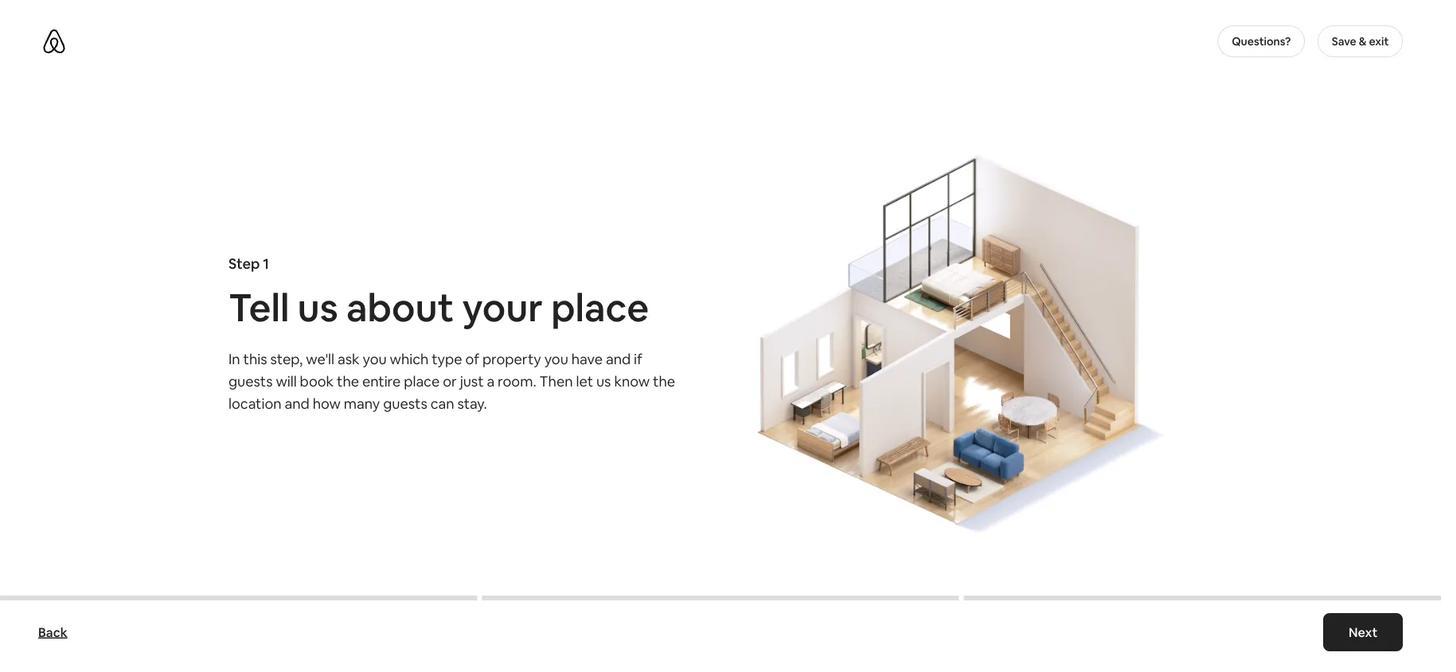 Task type: locate. For each thing, give the bounding box(es) containing it.
0 horizontal spatial you
[[363, 350, 387, 369]]

place
[[404, 372, 440, 391]]

the right know
[[653, 372, 675, 391]]

stay.
[[457, 395, 487, 413]]

you up entire
[[363, 350, 387, 369]]

let
[[576, 372, 593, 391]]

and
[[606, 350, 631, 369], [285, 395, 310, 413]]

tell
[[229, 283, 289, 332]]

1 vertical spatial us
[[596, 372, 611, 391]]

can
[[431, 395, 454, 413]]

or
[[443, 372, 457, 391]]

you up then
[[544, 350, 568, 369]]

ask
[[338, 350, 360, 369]]

0 vertical spatial guests
[[229, 372, 273, 391]]

1 horizontal spatial the
[[653, 372, 675, 391]]

guests down place
[[383, 395, 427, 413]]

save & exit
[[1332, 34, 1389, 49]]

you
[[363, 350, 387, 369], [544, 350, 568, 369]]

1 horizontal spatial you
[[544, 350, 568, 369]]

type
[[432, 350, 462, 369]]

next button
[[1323, 614, 1403, 652]]

us
[[298, 283, 338, 332], [596, 372, 611, 391]]

the
[[337, 372, 359, 391], [653, 372, 675, 391]]

guests up location in the bottom left of the page
[[229, 372, 273, 391]]

back
[[38, 625, 67, 641]]

0 vertical spatial us
[[298, 283, 338, 332]]

0 horizontal spatial and
[[285, 395, 310, 413]]

exit
[[1369, 34, 1389, 49]]

1 vertical spatial and
[[285, 395, 310, 413]]

0 horizontal spatial the
[[337, 372, 359, 391]]

guests
[[229, 372, 273, 391], [383, 395, 427, 413]]

about
[[346, 283, 454, 332]]

and left the if
[[606, 350, 631, 369]]

of
[[466, 350, 479, 369]]

1 horizontal spatial and
[[606, 350, 631, 369]]

0 vertical spatial and
[[606, 350, 631, 369]]

and down the will at the left of the page
[[285, 395, 310, 413]]

1 vertical spatial guests
[[383, 395, 427, 413]]

1 horizontal spatial us
[[596, 372, 611, 391]]

which
[[390, 350, 429, 369]]

the down 'ask'
[[337, 372, 359, 391]]

we'll
[[306, 350, 335, 369]]

us right the let
[[596, 372, 611, 391]]

will
[[276, 372, 297, 391]]

1 horizontal spatial guests
[[383, 395, 427, 413]]

us up we'll
[[298, 283, 338, 332]]

location
[[229, 395, 282, 413]]

then
[[540, 372, 573, 391]]

your place
[[462, 283, 649, 332]]

many
[[344, 395, 380, 413]]

0 horizontal spatial us
[[298, 283, 338, 332]]

a
[[487, 372, 495, 391]]

have
[[572, 350, 603, 369]]



Task type: vqa. For each thing, say whether or not it's contained in the screenshot.
step 1
yes



Task type: describe. For each thing, give the bounding box(es) containing it.
back button
[[30, 617, 75, 649]]

1 the from the left
[[337, 372, 359, 391]]

property
[[483, 350, 541, 369]]

just
[[460, 372, 484, 391]]

questions?
[[1232, 34, 1291, 49]]

0 horizontal spatial guests
[[229, 372, 273, 391]]

this
[[243, 350, 267, 369]]

1
[[263, 254, 269, 273]]

save
[[1332, 34, 1357, 49]]

how
[[313, 395, 341, 413]]

step,
[[270, 350, 303, 369]]

us inside in this step, we'll ask you which type of property you have and if guests will book the entire place or just a room. then let us know the location and how many guests can stay.
[[596, 372, 611, 391]]

know
[[614, 372, 650, 391]]

questions? button
[[1218, 25, 1305, 57]]

step 1
[[229, 254, 269, 273]]

next
[[1349, 625, 1378, 641]]

step
[[229, 254, 260, 273]]

entire
[[362, 372, 401, 391]]

tell us about your place
[[229, 283, 649, 332]]

if
[[634, 350, 643, 369]]

in
[[229, 350, 240, 369]]

&
[[1359, 34, 1367, 49]]

save & exit button
[[1318, 25, 1403, 57]]

room.
[[498, 372, 536, 391]]

2 you from the left
[[544, 350, 568, 369]]

in this step, we'll ask you which type of property you have and if guests will book the entire place or just a room. then let us know the location and how many guests can stay.
[[229, 350, 675, 413]]

1 you from the left
[[363, 350, 387, 369]]

2 the from the left
[[653, 372, 675, 391]]

book
[[300, 372, 334, 391]]



